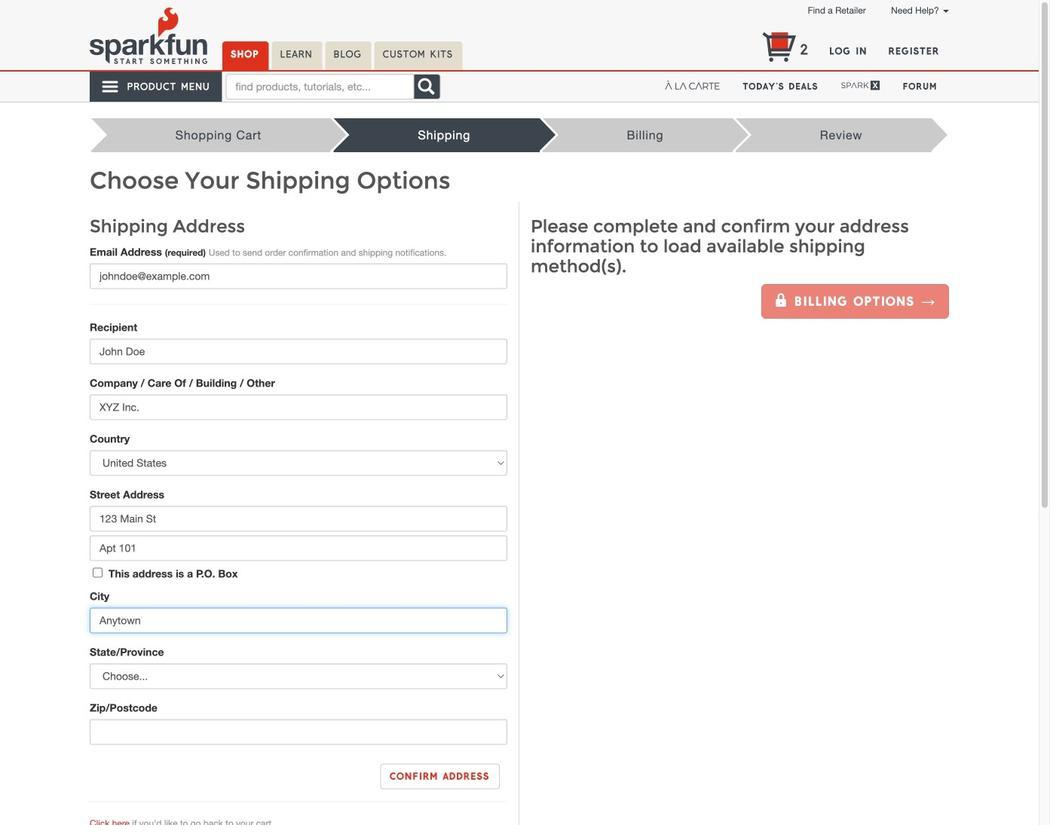 Task type: describe. For each thing, give the bounding box(es) containing it.
hamburger image
[[101, 78, 120, 96]]

Apartment, Suite, Unit, etc. text field
[[90, 536, 507, 561]]

find products, tutorials, etc... text field
[[226, 74, 414, 100]]

jane@example.com email field
[[90, 264, 507, 289]]

Jane Doe text field
[[90, 339, 507, 365]]



Task type: locate. For each thing, give the bounding box(es) containing it.
None checkbox
[[93, 568, 103, 578]]

checkout progress element
[[90, 118, 934, 152]]

lock image
[[774, 294, 789, 307]]

None text field
[[90, 395, 507, 420]]

Street Address, PO Box, etc. text field
[[90, 506, 507, 532]]

None text field
[[90, 608, 507, 634], [90, 720, 507, 745], [90, 608, 507, 634], [90, 720, 507, 745]]



Task type: vqa. For each thing, say whether or not it's contained in the screenshot.
Quantity text field
no



